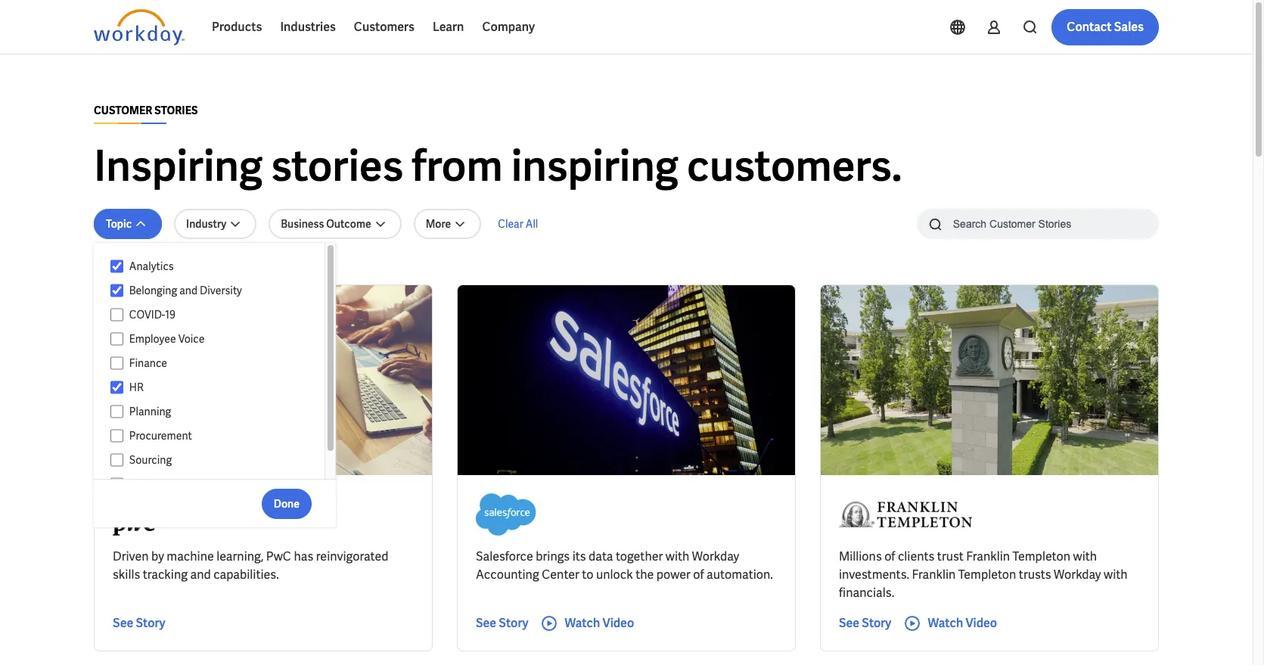 Task type: vqa. For each thing, say whether or not it's contained in the screenshot.
Enterprise for of
no



Task type: locate. For each thing, give the bounding box(es) containing it.
finance
[[129, 356, 167, 370]]

3 see story link from the left
[[839, 614, 892, 633]]

of up investments.
[[885, 549, 895, 564]]

inspiring
[[94, 138, 263, 194]]

more
[[426, 217, 451, 231]]

inspiring
[[511, 138, 679, 194]]

with
[[666, 549, 690, 564], [1073, 549, 1097, 564], [1104, 567, 1128, 583]]

0 vertical spatial workday
[[692, 549, 739, 564]]

salesforce
[[476, 549, 533, 564]]

1 vertical spatial and
[[190, 567, 211, 583]]

data
[[589, 549, 613, 564]]

watch video down 'to'
[[565, 615, 634, 631]]

see down skills
[[113, 615, 133, 631]]

technology link
[[123, 475, 310, 493]]

2 see story link from the left
[[476, 614, 528, 633]]

1 see from the left
[[113, 615, 133, 631]]

2 watch video from the left
[[928, 615, 997, 631]]

franklin
[[966, 549, 1010, 564], [912, 567, 956, 583]]

2 horizontal spatial see
[[839, 615, 860, 631]]

see story link for salesforce brings its data together with workday accounting center to unlock the power of automation.
[[476, 614, 528, 633]]

center
[[542, 567, 580, 583]]

see story link down financials.
[[839, 614, 892, 633]]

2 horizontal spatial see story link
[[839, 614, 892, 633]]

3 see story from the left
[[839, 615, 892, 631]]

0 horizontal spatial see story
[[113, 615, 165, 631]]

with inside salesforce brings its data together with workday accounting center to unlock the power of automation.
[[666, 549, 690, 564]]

machine
[[167, 549, 214, 564]]

1 horizontal spatial watch video link
[[904, 614, 997, 633]]

1 watch video from the left
[[565, 615, 634, 631]]

0 horizontal spatial video
[[603, 615, 634, 631]]

watch video link
[[541, 614, 634, 633], [904, 614, 997, 633]]

workday
[[692, 549, 739, 564], [1054, 567, 1101, 583]]

watch video down millions of clients trust franklin templeton with investments. franklin templeton trusts workday with financials.
[[928, 615, 997, 631]]

1 watch video link from the left
[[541, 614, 634, 633]]

see story link down accounting
[[476, 614, 528, 633]]

industry
[[186, 217, 226, 231]]

2 watch video link from the left
[[904, 614, 997, 633]]

clear all button
[[494, 209, 543, 239]]

2 see from the left
[[476, 615, 496, 631]]

customers.
[[687, 138, 902, 194]]

story down tracking
[[136, 615, 165, 631]]

2 video from the left
[[966, 615, 997, 631]]

1 vertical spatial of
[[693, 567, 704, 583]]

watch
[[565, 615, 600, 631], [928, 615, 963, 631]]

1 horizontal spatial see
[[476, 615, 496, 631]]

1 video from the left
[[603, 615, 634, 631]]

1 horizontal spatial workday
[[1054, 567, 1101, 583]]

watch video
[[565, 615, 634, 631], [928, 615, 997, 631]]

its
[[572, 549, 586, 564]]

1 horizontal spatial watch
[[928, 615, 963, 631]]

None checkbox
[[110, 284, 123, 297], [110, 308, 123, 322], [110, 332, 123, 346], [110, 405, 123, 418], [110, 284, 123, 297], [110, 308, 123, 322], [110, 332, 123, 346], [110, 405, 123, 418]]

customers
[[354, 19, 415, 35]]

1 watch from the left
[[565, 615, 600, 631]]

customers button
[[345, 9, 424, 45]]

hr link
[[123, 378, 310, 396]]

0 horizontal spatial workday
[[692, 549, 739, 564]]

power
[[657, 567, 691, 583]]

video for templeton
[[966, 615, 997, 631]]

0 vertical spatial of
[[885, 549, 895, 564]]

company button
[[473, 9, 544, 45]]

0 horizontal spatial watch video link
[[541, 614, 634, 633]]

driven by machine learning, pwc has reinvigorated skills tracking and capabilities.
[[113, 549, 389, 583]]

story down financials.
[[862, 615, 892, 631]]

3 see from the left
[[839, 615, 860, 631]]

0 horizontal spatial story
[[136, 615, 165, 631]]

410
[[94, 260, 110, 273]]

video down "unlock"
[[603, 615, 634, 631]]

see story link down skills
[[113, 614, 165, 633]]

watch video link down millions of clients trust franklin templeton with investments. franklin templeton trusts workday with financials.
[[904, 614, 997, 633]]

0 horizontal spatial watch video
[[565, 615, 634, 631]]

all
[[526, 217, 538, 231]]

0 horizontal spatial franklin
[[912, 567, 956, 583]]

of right power
[[693, 567, 704, 583]]

covid-
[[129, 308, 165, 322]]

analytics link
[[123, 257, 310, 275]]

2 horizontal spatial story
[[862, 615, 892, 631]]

pricewaterhousecoopers global licensing services corporation (pwc) image
[[113, 493, 168, 536]]

templeton
[[1013, 549, 1071, 564], [958, 567, 1016, 583]]

see story link
[[113, 614, 165, 633], [476, 614, 528, 633], [839, 614, 892, 633]]

done button
[[262, 488, 312, 519]]

the
[[636, 567, 654, 583]]

belonging
[[129, 284, 177, 297]]

see down accounting
[[476, 615, 496, 631]]

0 horizontal spatial see
[[113, 615, 133, 631]]

finance link
[[123, 354, 310, 372]]

templeton down trust
[[958, 567, 1016, 583]]

1 horizontal spatial see story
[[476, 615, 528, 631]]

see story
[[113, 615, 165, 631], [476, 615, 528, 631], [839, 615, 892, 631]]

0 horizontal spatial with
[[666, 549, 690, 564]]

2 horizontal spatial see story
[[839, 615, 892, 631]]

2 watch from the left
[[928, 615, 963, 631]]

employee
[[129, 332, 176, 346]]

watch video link for franklin
[[904, 614, 997, 633]]

410 results
[[94, 260, 148, 273]]

story
[[136, 615, 165, 631], [499, 615, 528, 631], [862, 615, 892, 631]]

1 vertical spatial templeton
[[958, 567, 1016, 583]]

1 horizontal spatial video
[[966, 615, 997, 631]]

employee voice
[[129, 332, 205, 346]]

1 horizontal spatial story
[[499, 615, 528, 631]]

2 story from the left
[[499, 615, 528, 631]]

1 horizontal spatial franklin
[[966, 549, 1010, 564]]

0 horizontal spatial of
[[693, 567, 704, 583]]

1 story from the left
[[136, 615, 165, 631]]

see story for millions of clients trust franklin templeton with investments. franklin templeton trusts workday with financials.
[[839, 615, 892, 631]]

workday inside millions of clients trust franklin templeton with investments. franklin templeton trusts workday with financials.
[[1054, 567, 1101, 583]]

watch down 'to'
[[565, 615, 600, 631]]

2 see story from the left
[[476, 615, 528, 631]]

1 horizontal spatial watch video
[[928, 615, 997, 631]]

analytics
[[129, 260, 174, 273]]

franklin down trust
[[912, 567, 956, 583]]

0 horizontal spatial see story link
[[113, 614, 165, 633]]

products button
[[203, 9, 271, 45]]

watch video link down 'to'
[[541, 614, 634, 633]]

contact sales link
[[1052, 9, 1159, 45]]

video down millions of clients trust franklin templeton with investments. franklin templeton trusts workday with financials.
[[966, 615, 997, 631]]

templeton up trusts
[[1013, 549, 1071, 564]]

planning link
[[123, 403, 310, 421]]

procurement link
[[123, 427, 310, 445]]

story down accounting
[[499, 615, 528, 631]]

None checkbox
[[110, 260, 123, 273], [110, 356, 123, 370], [110, 381, 123, 394], [110, 429, 123, 443], [110, 453, 123, 467], [110, 477, 123, 491], [110, 260, 123, 273], [110, 356, 123, 370], [110, 381, 123, 394], [110, 429, 123, 443], [110, 453, 123, 467], [110, 477, 123, 491]]

products
[[212, 19, 262, 35]]

and down the machine at left bottom
[[190, 567, 211, 583]]

accounting
[[476, 567, 539, 583]]

3 story from the left
[[862, 615, 892, 631]]

to
[[582, 567, 594, 583]]

learn
[[433, 19, 464, 35]]

clients
[[898, 549, 935, 564]]

see story down skills
[[113, 615, 165, 631]]

1 vertical spatial franklin
[[912, 567, 956, 583]]

watch for franklin
[[928, 615, 963, 631]]

sales
[[1114, 19, 1144, 35]]

franklin templeton companies, llc image
[[839, 493, 972, 536]]

see story down financials.
[[839, 615, 892, 631]]

1 horizontal spatial of
[[885, 549, 895, 564]]

see story down accounting
[[476, 615, 528, 631]]

1 horizontal spatial see story link
[[476, 614, 528, 633]]

learn button
[[424, 9, 473, 45]]

has
[[294, 549, 313, 564]]

workday up automation.
[[692, 549, 739, 564]]

results
[[112, 260, 148, 273]]

business outcome
[[281, 217, 371, 231]]

salesforce.com image
[[476, 493, 537, 536]]

topic button
[[94, 209, 162, 239]]

1 vertical spatial workday
[[1054, 567, 1101, 583]]

video
[[603, 615, 634, 631], [966, 615, 997, 631]]

driven
[[113, 549, 149, 564]]

hr
[[129, 381, 144, 394]]

watch down millions of clients trust franklin templeton with investments. franklin templeton trusts workday with financials.
[[928, 615, 963, 631]]

and left diversity
[[179, 284, 198, 297]]

0 vertical spatial and
[[179, 284, 198, 297]]

0 horizontal spatial watch
[[565, 615, 600, 631]]

workday right trusts
[[1054, 567, 1101, 583]]

franklin right trust
[[966, 549, 1010, 564]]

see down financials.
[[839, 615, 860, 631]]



Task type: describe. For each thing, give the bounding box(es) containing it.
2 horizontal spatial with
[[1104, 567, 1128, 583]]

millions of clients trust franklin templeton with investments. franklin templeton trusts workday with financials.
[[839, 549, 1128, 601]]

covid-19
[[129, 308, 176, 322]]

procurement
[[129, 429, 192, 443]]

Search Customer Stories text field
[[944, 210, 1130, 237]]

employee voice link
[[123, 330, 310, 348]]

millions
[[839, 549, 882, 564]]

19
[[165, 308, 176, 322]]

more button
[[414, 209, 481, 239]]

done
[[274, 497, 300, 510]]

outcome
[[326, 217, 371, 231]]

stories
[[271, 138, 403, 194]]

unlock
[[596, 567, 633, 583]]

watch video for templeton
[[928, 615, 997, 631]]

video for to
[[603, 615, 634, 631]]

skills
[[113, 567, 140, 583]]

industries button
[[271, 9, 345, 45]]

0 vertical spatial franklin
[[966, 549, 1010, 564]]

inspiring stories from inspiring customers.
[[94, 138, 902, 194]]

voice
[[178, 332, 205, 346]]

1 see story from the left
[[113, 615, 165, 631]]

business outcome button
[[269, 209, 401, 239]]

diversity
[[200, 284, 242, 297]]

pwc
[[266, 549, 291, 564]]

clear
[[498, 217, 523, 231]]

clear all
[[498, 217, 538, 231]]

belonging and diversity
[[129, 284, 242, 297]]

1 see story link from the left
[[113, 614, 165, 633]]

sourcing
[[129, 453, 172, 467]]

customer stories
[[94, 104, 198, 117]]

watch for center
[[565, 615, 600, 631]]

stories
[[154, 104, 198, 117]]

watch video for to
[[565, 615, 634, 631]]

financials.
[[839, 585, 895, 601]]

together
[[616, 549, 663, 564]]

contact sales
[[1067, 19, 1144, 35]]

belonging and diversity link
[[123, 281, 310, 300]]

salesforce brings its data together with workday accounting center to unlock the power of automation.
[[476, 549, 773, 583]]

industry button
[[174, 209, 257, 239]]

company
[[482, 19, 535, 35]]

covid-19 link
[[123, 306, 310, 324]]

reinvigorated
[[316, 549, 389, 564]]

of inside millions of clients trust franklin templeton with investments. franklin templeton trusts workday with financials.
[[885, 549, 895, 564]]

of inside salesforce brings its data together with workday accounting center to unlock the power of automation.
[[693, 567, 704, 583]]

capabilities.
[[214, 567, 279, 583]]

see for salesforce brings its data together with workday accounting center to unlock the power of automation.
[[476, 615, 496, 631]]

trust
[[937, 549, 964, 564]]

industries
[[280, 19, 336, 35]]

business
[[281, 217, 324, 231]]

from
[[412, 138, 503, 194]]

technology
[[129, 477, 184, 491]]

watch video link for center
[[541, 614, 634, 633]]

tracking
[[143, 567, 188, 583]]

sourcing link
[[123, 451, 310, 469]]

contact
[[1067, 19, 1112, 35]]

by
[[151, 549, 164, 564]]

and inside "link"
[[179, 284, 198, 297]]

topic
[[106, 217, 132, 231]]

1 horizontal spatial with
[[1073, 549, 1097, 564]]

story for salesforce brings its data together with workday accounting center to unlock the power of automation.
[[499, 615, 528, 631]]

go to the homepage image
[[94, 9, 185, 45]]

see story for salesforce brings its data together with workday accounting center to unlock the power of automation.
[[476, 615, 528, 631]]

story for millions of clients trust franklin templeton with investments. franklin templeton trusts workday with financials.
[[862, 615, 892, 631]]

automation.
[[707, 567, 773, 583]]

planning
[[129, 405, 171, 418]]

see story link for millions of clients trust franklin templeton with investments. franklin templeton trusts workday with financials.
[[839, 614, 892, 633]]

brings
[[536, 549, 570, 564]]

see for millions of clients trust franklin templeton with investments. franklin templeton trusts workday with financials.
[[839, 615, 860, 631]]

customer
[[94, 104, 152, 117]]

and inside driven by machine learning, pwc has reinvigorated skills tracking and capabilities.
[[190, 567, 211, 583]]

learning,
[[217, 549, 264, 564]]

investments.
[[839, 567, 910, 583]]

0 vertical spatial templeton
[[1013, 549, 1071, 564]]

workday inside salesforce brings its data together with workday accounting center to unlock the power of automation.
[[692, 549, 739, 564]]

trusts
[[1019, 567, 1051, 583]]



